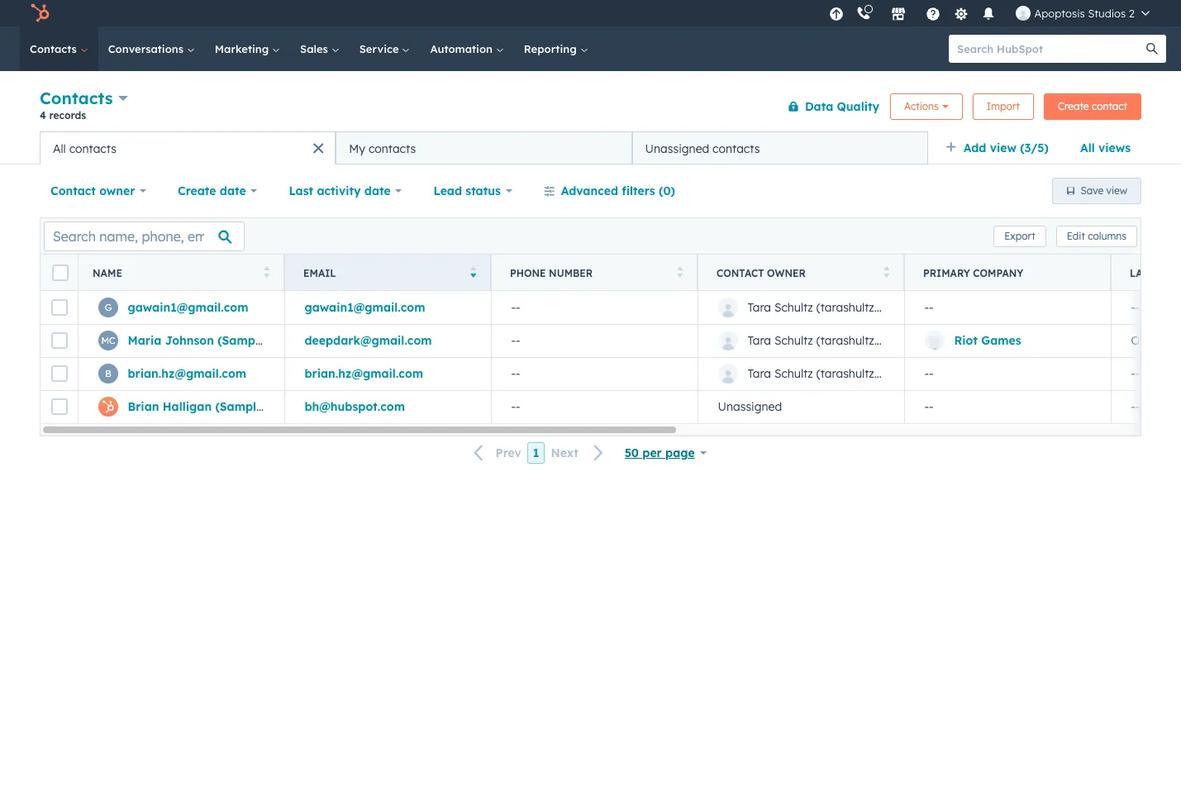 Task type: vqa. For each thing, say whether or not it's contained in the screenshot.
"view" related to Save
yes



Task type: locate. For each thing, give the bounding box(es) containing it.
50 per page
[[625, 446, 695, 461]]

gawain1@gmail.com link up deepdark@gmail.com link
[[305, 300, 425, 315]]

0 horizontal spatial gawain1@gmail.com
[[128, 300, 248, 315]]

--
[[511, 300, 521, 315], [925, 300, 934, 315], [1132, 300, 1141, 315], [511, 333, 521, 348], [511, 366, 521, 381], [925, 366, 934, 381], [1132, 366, 1141, 381], [511, 400, 521, 414], [925, 400, 934, 414], [1132, 400, 1141, 414]]

create inside popup button
[[178, 184, 216, 198]]

descending sort. press to sort ascending. element
[[470, 266, 476, 280]]

(tarashultz49@gmail.com)
[[817, 300, 961, 315], [817, 333, 961, 348], [817, 366, 961, 381]]

(sample for johnson
[[218, 333, 265, 348]]

view
[[990, 141, 1017, 155], [1107, 184, 1128, 197]]

date down 'all contacts' button
[[220, 184, 246, 198]]

brian
[[128, 400, 159, 414]]

0 horizontal spatial unassigned
[[645, 141, 710, 156]]

1 all from the left
[[1081, 141, 1095, 155]]

1 vertical spatial schultz
[[775, 333, 813, 348]]

create left "contact"
[[1058, 100, 1089, 112]]

4
[[40, 109, 46, 122]]

(sample
[[218, 333, 265, 348], [215, 400, 263, 414]]

-- button
[[491, 291, 698, 324], [491, 324, 698, 357], [491, 357, 698, 390], [491, 390, 698, 423]]

2 schultz from the top
[[775, 333, 813, 348]]

0 horizontal spatial date
[[220, 184, 246, 198]]

view right add
[[990, 141, 1017, 155]]

1 horizontal spatial all
[[1081, 141, 1095, 155]]

conversations
[[108, 42, 187, 55]]

1 vertical spatial tara
[[748, 333, 771, 348]]

last inside popup button
[[289, 184, 313, 198]]

50 per page button
[[614, 437, 717, 470]]

tara schultz (tarashultz49@gmail.com)
[[748, 300, 961, 315], [748, 333, 961, 348], [748, 366, 961, 381]]

1 vertical spatial contact
[[717, 267, 764, 279]]

prev button
[[464, 443, 527, 464]]

next button
[[545, 443, 614, 464]]

brian.hz@gmail.com link
[[128, 366, 246, 381], [305, 366, 423, 381]]

apoptosis
[[1035, 7, 1085, 20]]

(tarashultz49@gmail.com) for deepdark@gmail.com
[[817, 333, 961, 348]]

schultz for brian.hz@gmail.com
[[775, 366, 813, 381]]

filters
[[622, 184, 655, 198]]

create
[[1058, 100, 1089, 112], [178, 184, 216, 198]]

0 horizontal spatial brian.hz@gmail.com
[[128, 366, 246, 381]]

0 vertical spatial (sample
[[218, 333, 265, 348]]

2 contacts from the left
[[369, 141, 416, 156]]

gawain1@gmail.com up deepdark@gmail.com link
[[305, 300, 425, 315]]

1 vertical spatial last
[[1130, 267, 1155, 279]]

brian.hz@gmail.com link down 'johnson'
[[128, 366, 246, 381]]

views
[[1099, 141, 1131, 155]]

maria
[[128, 333, 162, 348]]

1 horizontal spatial gawain1@gmail.com
[[305, 300, 425, 315]]

1 button
[[527, 442, 545, 464]]

1 vertical spatial contact owner
[[717, 267, 806, 279]]

all for all views
[[1081, 141, 1095, 155]]

0 horizontal spatial contact owner
[[50, 184, 135, 198]]

tara schultz (tarashultz49@gmail.com) button
[[698, 291, 961, 324], [698, 324, 961, 357], [698, 357, 961, 390]]

contacts
[[30, 42, 80, 55], [40, 88, 113, 108]]

schultz for deepdark@gmail.com
[[775, 333, 813, 348]]

2 vertical spatial tara
[[748, 366, 771, 381]]

2 -- button from the top
[[491, 324, 698, 357]]

3 tara schultz (tarashultz49@gmail.com) from the top
[[748, 366, 961, 381]]

1 horizontal spatial view
[[1107, 184, 1128, 197]]

all contacts
[[53, 141, 117, 156]]

2 horizontal spatial contacts
[[713, 141, 760, 156]]

brian.hz@gmail.com link inside button
[[305, 366, 423, 381]]

1 -- button from the top
[[491, 291, 698, 324]]

0 vertical spatial contact
[[50, 184, 96, 198]]

contact owner inside popup button
[[50, 184, 135, 198]]

all contacts button
[[40, 131, 336, 165]]

3 -- button from the top
[[491, 357, 698, 390]]

1 horizontal spatial contact
[[717, 267, 764, 279]]

1 brian.hz@gmail.com link from the left
[[128, 366, 246, 381]]

1 horizontal spatial date
[[364, 184, 391, 198]]

phone number
[[510, 267, 593, 279]]

1 horizontal spatial contact owner
[[717, 267, 806, 279]]

0 horizontal spatial press to sort. image
[[263, 266, 270, 277]]

1 horizontal spatial contacts
[[369, 141, 416, 156]]

20
[[1172, 333, 1182, 348]]

view inside popup button
[[990, 141, 1017, 155]]

1 vertical spatial contacts
[[40, 88, 113, 108]]

2 brian.hz@gmail.com from the left
[[305, 366, 423, 381]]

2 gawain1@gmail.com from the left
[[305, 300, 425, 315]]

3 press to sort. element from the left
[[884, 266, 890, 280]]

tara for brian.hz@gmail.com
[[748, 366, 771, 381]]

press to sort. element
[[263, 266, 270, 280], [677, 266, 683, 280], [884, 266, 890, 280]]

0 horizontal spatial gawain1@gmail.com link
[[128, 300, 248, 315]]

upgrade image
[[829, 7, 844, 22]]

marketplaces button
[[882, 0, 917, 26]]

name
[[93, 267, 122, 279]]

1 date from the left
[[220, 184, 246, 198]]

last left activity
[[289, 184, 313, 198]]

1 horizontal spatial brian.hz@gmail.com
[[305, 366, 423, 381]]

brian.hz@gmail.com link down deepdark@gmail.com link
[[305, 366, 423, 381]]

0 horizontal spatial brian.hz@gmail.com link
[[128, 366, 246, 381]]

1 vertical spatial contact)
[[267, 400, 316, 414]]

1 vertical spatial owner
[[767, 267, 806, 279]]

contact
[[50, 184, 96, 198], [717, 267, 764, 279]]

create date
[[178, 184, 246, 198]]

3 contacts from the left
[[713, 141, 760, 156]]

notifications image
[[982, 7, 997, 22]]

actions button
[[891, 93, 963, 119]]

2 date from the left
[[364, 184, 391, 198]]

0 vertical spatial contact)
[[269, 333, 319, 348]]

2 press to sort. element from the left
[[677, 266, 683, 280]]

import button
[[973, 93, 1034, 119]]

3 tara schultz (tarashultz49@gmail.com) button from the top
[[698, 357, 961, 390]]

create down 'all contacts' button
[[178, 184, 216, 198]]

1 vertical spatial (tarashultz49@gmail.com)
[[817, 333, 961, 348]]

1 contacts from the left
[[69, 141, 117, 156]]

brian.hz@gmail.com down deepdark@gmail.com link
[[305, 366, 423, 381]]

1 press to sort. element from the left
[[263, 266, 270, 280]]

johnson
[[165, 333, 214, 348]]

3 tara from the top
[[748, 366, 771, 381]]

0 vertical spatial (tarashultz49@gmail.com)
[[817, 300, 961, 315]]

0 vertical spatial contact owner
[[50, 184, 135, 198]]

1 schultz from the top
[[775, 300, 813, 315]]

0 horizontal spatial owner
[[99, 184, 135, 198]]

import
[[987, 100, 1020, 112]]

1 horizontal spatial press to sort. element
[[677, 266, 683, 280]]

2 brian.hz@gmail.com link from the left
[[305, 366, 423, 381]]

2 vertical spatial (tarashultz49@gmail.com)
[[817, 366, 961, 381]]

3 (tarashultz49@gmail.com) from the top
[[817, 366, 961, 381]]

all inside button
[[53, 141, 66, 156]]

-- button for brian.hz@gmail.com
[[491, 357, 698, 390]]

1 vertical spatial create
[[178, 184, 216, 198]]

view inside button
[[1107, 184, 1128, 197]]

unassigned
[[645, 141, 710, 156], [718, 400, 782, 414]]

(sample right 'johnson'
[[218, 333, 265, 348]]

1 vertical spatial (sample
[[215, 400, 263, 414]]

date right activity
[[364, 184, 391, 198]]

tara
[[748, 300, 771, 315], [748, 333, 771, 348], [748, 366, 771, 381]]

save view button
[[1052, 178, 1142, 204]]

0 horizontal spatial last
[[289, 184, 313, 198]]

contacts link
[[20, 26, 98, 71]]

2 vertical spatial tara schultz (tarashultz49@gmail.com)
[[748, 366, 961, 381]]

4 -- button from the top
[[491, 390, 698, 423]]

2 gawain1@gmail.com link from the left
[[305, 300, 425, 315]]

1 gawain1@gmail.com from the left
[[128, 300, 248, 315]]

0 vertical spatial last
[[289, 184, 313, 198]]

(tarashultz49@gmail.com) for gawain1@gmail.com
[[817, 300, 961, 315]]

search image
[[1147, 43, 1158, 55]]

0 vertical spatial create
[[1058, 100, 1089, 112]]

contacts down hubspot link
[[30, 42, 80, 55]]

bh@hubspot.com button
[[284, 390, 491, 423]]

2 vertical spatial schultz
[[775, 366, 813, 381]]

pagination navigation
[[464, 442, 614, 464]]

0 horizontal spatial contact
[[50, 184, 96, 198]]

actions
[[905, 100, 939, 112]]

all down 4 records
[[53, 141, 66, 156]]

1 tara from the top
[[748, 300, 771, 315]]

(sample right halligan
[[215, 400, 263, 414]]

contacts inside "button"
[[369, 141, 416, 156]]

create inside button
[[1058, 100, 1089, 112]]

2 tara schultz (tarashultz49@gmail.com) button from the top
[[698, 324, 961, 357]]

press to sort. image
[[263, 266, 270, 277], [677, 266, 683, 277]]

settings image
[[954, 7, 969, 22]]

0 horizontal spatial contacts
[[69, 141, 117, 156]]

gawain1@gmail.com link up 'johnson'
[[128, 300, 248, 315]]

bh@hubspot.com
[[305, 400, 405, 414]]

2 tara from the top
[[748, 333, 771, 348]]

0 horizontal spatial create
[[178, 184, 216, 198]]

Search HubSpot search field
[[949, 35, 1152, 63]]

0 horizontal spatial press to sort. element
[[263, 266, 270, 280]]

view right save
[[1107, 184, 1128, 197]]

activity
[[317, 184, 361, 198]]

0 vertical spatial tara
[[748, 300, 771, 315]]

brian.hz@gmail.com down 'johnson'
[[128, 366, 246, 381]]

press to sort. image
[[884, 266, 890, 277]]

last left 'acti'
[[1130, 267, 1155, 279]]

1 horizontal spatial create
[[1058, 100, 1089, 112]]

primary company column header
[[905, 255, 1112, 291]]

2 horizontal spatial press to sort. element
[[884, 266, 890, 280]]

brian halligan (sample contact) link
[[128, 400, 316, 414]]

1 horizontal spatial last
[[1130, 267, 1155, 279]]

1 horizontal spatial brian.hz@gmail.com link
[[305, 366, 423, 381]]

service link
[[350, 26, 420, 71]]

1 horizontal spatial gawain1@gmail.com link
[[305, 300, 425, 315]]

-
[[511, 300, 516, 315], [516, 300, 521, 315], [925, 300, 929, 315], [929, 300, 934, 315], [1132, 300, 1136, 315], [1136, 300, 1141, 315], [511, 333, 516, 348], [516, 333, 521, 348], [511, 366, 516, 381], [516, 366, 521, 381], [925, 366, 929, 381], [929, 366, 934, 381], [1132, 366, 1136, 381], [1136, 366, 1141, 381], [511, 400, 516, 414], [516, 400, 521, 414], [925, 400, 929, 414], [929, 400, 934, 414], [1132, 400, 1136, 414], [1136, 400, 1141, 414]]

all views
[[1081, 141, 1131, 155]]

data quality button
[[777, 90, 881, 123]]

1 tara schultz (tarashultz49@gmail.com) from the top
[[748, 300, 961, 315]]

3 schultz from the top
[[775, 366, 813, 381]]

2 all from the left
[[53, 141, 66, 156]]

2 tara schultz (tarashultz49@gmail.com) from the top
[[748, 333, 961, 348]]

1 vertical spatial tara schultz (tarashultz49@gmail.com)
[[748, 333, 961, 348]]

1 tara schultz (tarashultz49@gmail.com) button from the top
[[698, 291, 961, 324]]

brian.hz@gmail.com button
[[284, 357, 491, 390]]

0 horizontal spatial view
[[990, 141, 1017, 155]]

gawain1@gmail.com
[[128, 300, 248, 315], [305, 300, 425, 315]]

next
[[551, 446, 579, 461]]

(0)
[[659, 184, 675, 198]]

0 vertical spatial unassigned
[[645, 141, 710, 156]]

contacts up records
[[40, 88, 113, 108]]

1 horizontal spatial press to sort. image
[[677, 266, 683, 277]]

2 (tarashultz49@gmail.com) from the top
[[817, 333, 961, 348]]

tara schultz (tarashultz49@gmail.com) for gawain1@gmail.com
[[748, 300, 961, 315]]

date
[[220, 184, 246, 198], [364, 184, 391, 198]]

all left views on the right of page
[[1081, 141, 1095, 155]]

1 brian.hz@gmail.com from the left
[[128, 366, 246, 381]]

tara schultz (tarashultz49@gmail.com) for deepdark@gmail.com
[[748, 333, 961, 348]]

unassigned for unassigned
[[718, 400, 782, 414]]

0 vertical spatial tara schultz (tarashultz49@gmail.com)
[[748, 300, 961, 315]]

contacts
[[69, 141, 117, 156], [369, 141, 416, 156], [713, 141, 760, 156]]

add
[[964, 141, 987, 155]]

gawain1@gmail.com up 'johnson'
[[128, 300, 248, 315]]

primary
[[924, 267, 971, 279]]

1 (tarashultz49@gmail.com) from the top
[[817, 300, 961, 315]]

1 vertical spatial unassigned
[[718, 400, 782, 414]]

0 vertical spatial schultz
[[775, 300, 813, 315]]

gawain1@gmail.com link
[[128, 300, 248, 315], [305, 300, 425, 315]]

per
[[643, 446, 662, 461]]

sales
[[300, 42, 331, 55]]

marketplaces image
[[892, 7, 907, 22]]

studios
[[1088, 7, 1126, 20]]

1 vertical spatial view
[[1107, 184, 1128, 197]]

0 vertical spatial view
[[990, 141, 1017, 155]]

contacts for unassigned contacts
[[713, 141, 760, 156]]

contact owner button
[[40, 174, 157, 208]]

tara schultz (tarashultz49@gmail.com) button for deepdark@gmail.com
[[698, 324, 961, 357]]

owner inside popup button
[[99, 184, 135, 198]]

owner
[[99, 184, 135, 198], [767, 267, 806, 279]]

contact)
[[269, 333, 319, 348], [267, 400, 316, 414]]

0 vertical spatial owner
[[99, 184, 135, 198]]

-- button for bh@hubspot.com
[[491, 390, 698, 423]]

50
[[625, 446, 639, 461]]

0 horizontal spatial all
[[53, 141, 66, 156]]

1 horizontal spatial unassigned
[[718, 400, 782, 414]]



Task type: describe. For each thing, give the bounding box(es) containing it.
last for last activity date
[[289, 184, 313, 198]]

all views link
[[1070, 131, 1142, 165]]

tara for deepdark@gmail.com
[[748, 333, 771, 348]]

contact inside popup button
[[50, 184, 96, 198]]

descending sort. press to sort ascending. image
[[470, 266, 476, 277]]

data
[[805, 99, 834, 114]]

page
[[666, 446, 695, 461]]

1 gawain1@gmail.com link from the left
[[128, 300, 248, 315]]

oct
[[1132, 333, 1151, 348]]

0 vertical spatial contacts
[[30, 42, 80, 55]]

unassigned contacts button
[[632, 131, 928, 165]]

service
[[359, 42, 402, 55]]

2 press to sort. image from the left
[[677, 266, 683, 277]]

hubspot image
[[30, 3, 50, 23]]

tara schultz image
[[1017, 6, 1031, 21]]

create date button
[[167, 174, 268, 208]]

maria johnson (sample contact)
[[128, 333, 319, 348]]

my contacts
[[349, 141, 416, 156]]

last activity date button
[[278, 174, 413, 208]]

apoptosis studios 2 menu
[[825, 0, 1162, 26]]

riot games link
[[955, 333, 1022, 348]]

quality
[[837, 99, 880, 114]]

acti
[[1158, 267, 1182, 279]]

riot games
[[955, 333, 1022, 348]]

all for all contacts
[[53, 141, 66, 156]]

games
[[982, 333, 1022, 348]]

contact
[[1092, 100, 1128, 112]]

last activity date
[[289, 184, 391, 198]]

phone
[[510, 267, 546, 279]]

create for create contact
[[1058, 100, 1089, 112]]

unassigned button
[[698, 390, 905, 423]]

press to sort. element for contact owner
[[884, 266, 890, 280]]

email
[[303, 267, 336, 279]]

edit columns
[[1067, 229, 1127, 242]]

marketing
[[215, 42, 272, 55]]

settings link
[[951, 5, 972, 22]]

automation link
[[420, 26, 514, 71]]

oct 27, 20
[[1132, 333, 1182, 348]]

-- button for deepdark@gmail.com
[[491, 324, 698, 357]]

contacts banner
[[40, 85, 1142, 131]]

records
[[49, 109, 86, 122]]

(3/5)
[[1021, 141, 1049, 155]]

help image
[[926, 7, 941, 22]]

export
[[1005, 229, 1036, 242]]

Search name, phone, email addresses, or company search field
[[44, 221, 245, 251]]

edit
[[1067, 229, 1086, 242]]

brian.hz@gmail.com inside button
[[305, 366, 423, 381]]

(sample for halligan
[[215, 400, 263, 414]]

calling icon image
[[857, 7, 872, 21]]

deepdark@gmail.com button
[[284, 324, 491, 357]]

gawain1@gmail.com button
[[284, 291, 491, 324]]

apoptosis studios 2 button
[[1007, 0, 1160, 26]]

contact) for deepdark@gmail.com
[[269, 333, 319, 348]]

create contact
[[1058, 100, 1128, 112]]

advanced filters (0) button
[[533, 174, 686, 208]]

prev
[[496, 446, 522, 461]]

2
[[1129, 7, 1135, 20]]

export button
[[994, 225, 1047, 247]]

lead status
[[434, 184, 501, 198]]

press to sort. element for phone number
[[677, 266, 683, 280]]

deepdark@gmail.com
[[305, 333, 432, 348]]

edit columns button
[[1056, 225, 1138, 247]]

upgrade link
[[826, 5, 847, 22]]

advanced
[[561, 184, 619, 198]]

reporting
[[524, 42, 580, 55]]

tara schultz (tarashultz49@gmail.com) button for brian.hz@gmail.com
[[698, 357, 961, 390]]

lead
[[434, 184, 462, 198]]

bh@hubspot.com link
[[305, 400, 405, 414]]

number
[[549, 267, 593, 279]]

contacts for all contacts
[[69, 141, 117, 156]]

tara schultz (tarashultz49@gmail.com) button for gawain1@gmail.com
[[698, 291, 961, 324]]

brian halligan (sample contact)
[[128, 400, 316, 414]]

1 horizontal spatial owner
[[767, 267, 806, 279]]

marketing link
[[205, 26, 290, 71]]

view for save
[[1107, 184, 1128, 197]]

save
[[1081, 184, 1104, 197]]

(tarashultz49@gmail.com) for brian.hz@gmail.com
[[817, 366, 961, 381]]

date inside popup button
[[220, 184, 246, 198]]

add view (3/5) button
[[935, 131, 1070, 165]]

gawain1@gmail.com link inside button
[[305, 300, 425, 315]]

deepdark@gmail.com link
[[305, 333, 432, 348]]

primary company
[[924, 267, 1024, 279]]

advanced filters (0)
[[561, 184, 675, 198]]

reporting link
[[514, 26, 598, 71]]

apoptosis studios 2
[[1035, 7, 1135, 20]]

view for add
[[990, 141, 1017, 155]]

schultz for gawain1@gmail.com
[[775, 300, 813, 315]]

last for last acti
[[1130, 267, 1155, 279]]

unassigned for unassigned contacts
[[645, 141, 710, 156]]

tara for gawain1@gmail.com
[[748, 300, 771, 315]]

halligan
[[163, 400, 212, 414]]

maria johnson (sample contact) link
[[128, 333, 319, 348]]

contacts button
[[40, 86, 128, 110]]

notifications button
[[975, 0, 1003, 26]]

unassigned contacts
[[645, 141, 760, 156]]

sales link
[[290, 26, 350, 71]]

contacts for my contacts
[[369, 141, 416, 156]]

status
[[466, 184, 501, 198]]

contact) for bh@hubspot.com
[[267, 400, 316, 414]]

create contact button
[[1044, 93, 1142, 119]]

1 press to sort. image from the left
[[263, 266, 270, 277]]

help button
[[920, 0, 948, 26]]

my contacts button
[[336, 131, 632, 165]]

-- button for gawain1@gmail.com
[[491, 291, 698, 324]]

search button
[[1139, 35, 1167, 63]]

date inside popup button
[[364, 184, 391, 198]]

create for create date
[[178, 184, 216, 198]]

columns
[[1088, 229, 1127, 242]]

riot
[[955, 333, 978, 348]]

tara schultz (tarashultz49@gmail.com) for brian.hz@gmail.com
[[748, 366, 961, 381]]

gawain1@gmail.com inside button
[[305, 300, 425, 315]]

4 records
[[40, 109, 86, 122]]

conversations link
[[98, 26, 205, 71]]

contacts inside "popup button"
[[40, 88, 113, 108]]



